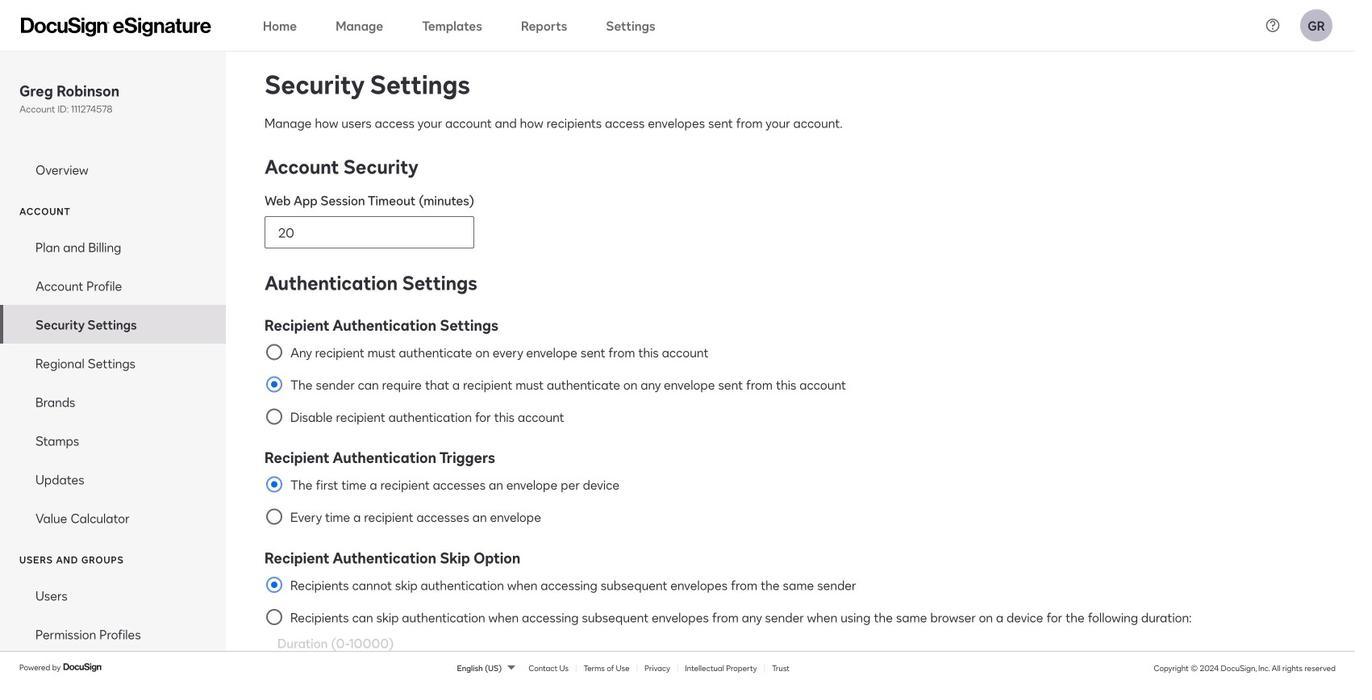 Task type: describe. For each thing, give the bounding box(es) containing it.
account element
[[0, 228, 226, 537]]

1 option group from the top
[[265, 446, 1316, 533]]

users and groups element
[[0, 576, 226, 684]]



Task type: vqa. For each thing, say whether or not it's contained in the screenshot.
tab list
no



Task type: locate. For each thing, give the bounding box(es) containing it.
0 vertical spatial option group
[[265, 446, 1316, 533]]

option group
[[265, 446, 1316, 533], [265, 546, 1316, 684]]

docusign image
[[63, 661, 103, 674]]

2 option group from the top
[[265, 546, 1316, 684]]

1 vertical spatial option group
[[265, 546, 1316, 684]]

docusign admin image
[[21, 17, 211, 37]]

None text field
[[265, 217, 474, 248]]



